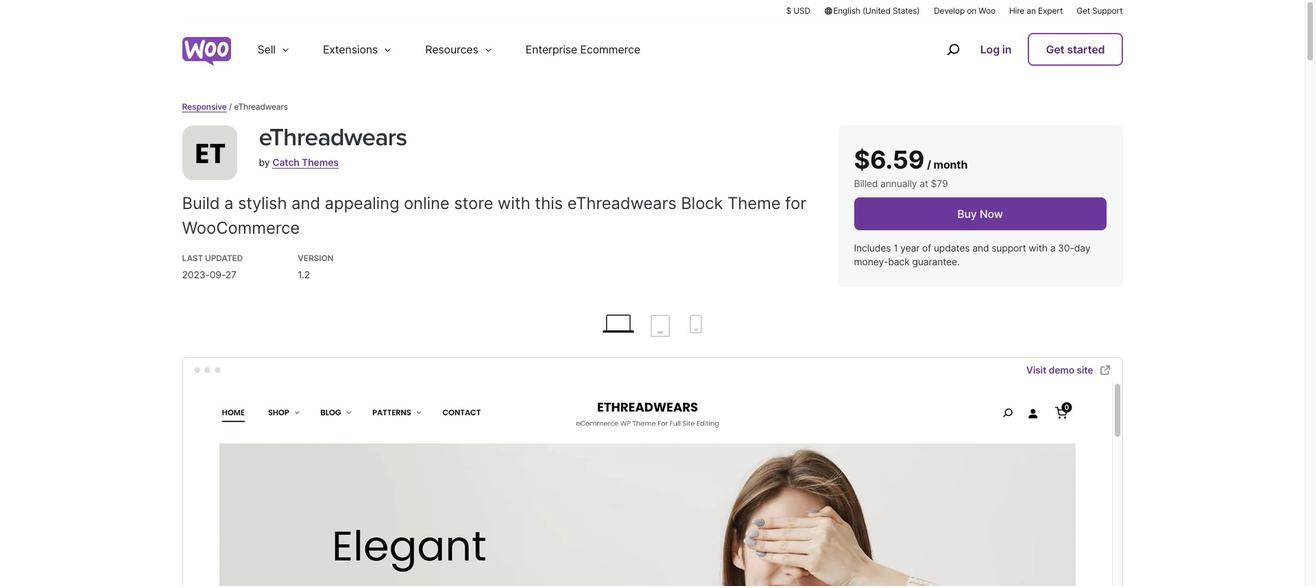 Task type: locate. For each thing, give the bounding box(es) containing it.
0 vertical spatial with
[[498, 193, 530, 213]]

1 vertical spatial ethreadwears
[[567, 193, 676, 213]]

responsive
[[182, 102, 227, 112]]

for
[[785, 193, 806, 213]]

ecommerce
[[580, 43, 640, 56]]

ethreadwears
[[259, 123, 407, 152], [567, 193, 676, 213]]

with
[[498, 193, 530, 213], [1029, 242, 1048, 254]]

woocommerce
[[182, 218, 300, 238]]

resources button
[[409, 22, 509, 77]]

$6.59 / month billed annually at $79
[[854, 145, 968, 189]]

ethreadwears by catch themes
[[259, 123, 407, 168]]

1 vertical spatial a
[[1050, 242, 1055, 254]]

get left support
[[1077, 5, 1090, 16]]

and
[[291, 193, 320, 213], [972, 242, 989, 254]]

0 horizontal spatial and
[[291, 193, 320, 213]]

support
[[1092, 5, 1123, 16]]

visit demo site link
[[1026, 362, 1111, 378]]

now
[[980, 207, 1003, 221]]

(united
[[862, 5, 890, 16]]

0 vertical spatial and
[[291, 193, 320, 213]]

1.2
[[298, 269, 310, 281]]

1 horizontal spatial get
[[1077, 5, 1090, 16]]

a inside build a stylish and appealing online store with this ethreadwears block theme for woocommerce
[[224, 193, 233, 213]]

1 vertical spatial get
[[1046, 43, 1064, 56]]

buy
[[957, 207, 977, 221]]

online
[[404, 193, 450, 213]]

0 vertical spatial ethreadwears
[[259, 123, 407, 152]]

last
[[182, 253, 203, 263]]

0 horizontal spatial with
[[498, 193, 530, 213]]

on
[[967, 5, 976, 16]]

year
[[900, 242, 920, 254]]

1 horizontal spatial a
[[1050, 242, 1055, 254]]

started
[[1067, 43, 1105, 56]]

1 horizontal spatial with
[[1029, 242, 1048, 254]]

states)
[[893, 5, 920, 16]]

product icon image
[[182, 126, 237, 180]]

log in
[[980, 43, 1012, 56]]

buy now link
[[854, 198, 1106, 230]]

/
[[927, 158, 931, 172]]

support
[[992, 242, 1026, 254]]

a up woocommerce
[[224, 193, 233, 213]]

breadcrumb element
[[182, 101, 1123, 113]]

get
[[1077, 5, 1090, 16], [1046, 43, 1064, 56]]

0 vertical spatial a
[[224, 193, 233, 213]]

develop
[[934, 5, 965, 16]]

a left 30-
[[1050, 242, 1055, 254]]

an
[[1027, 5, 1036, 16]]

with inside includes 1 year of updates and support with a 30-day money-back guarantee.
[[1029, 242, 1048, 254]]

1 horizontal spatial and
[[972, 242, 989, 254]]

get started link
[[1028, 33, 1123, 66]]

0 vertical spatial get
[[1077, 5, 1090, 16]]

catch
[[272, 156, 299, 168]]

with left this
[[498, 193, 530, 213]]

responsive / ethreadwears
[[182, 102, 288, 112]]

and down catch themes link
[[291, 193, 320, 213]]

with inside build a stylish and appealing online store with this ethreadwears block theme for woocommerce
[[498, 193, 530, 213]]

a
[[224, 193, 233, 213], [1050, 242, 1055, 254]]

1 horizontal spatial ethreadwears
[[567, 193, 676, 213]]

and left the "support"
[[972, 242, 989, 254]]

0 horizontal spatial get
[[1046, 43, 1064, 56]]

get support
[[1077, 5, 1123, 16]]

search image
[[942, 38, 964, 60]]

$ usd
[[786, 5, 810, 16]]

get left started
[[1046, 43, 1064, 56]]

1 vertical spatial with
[[1029, 242, 1048, 254]]

month
[[933, 158, 968, 172]]

visit demo site
[[1026, 364, 1093, 376]]

0 horizontal spatial a
[[224, 193, 233, 213]]

$79
[[931, 178, 948, 189]]

guarantee.
[[912, 256, 960, 267]]

with left 30-
[[1029, 242, 1048, 254]]

develop on woo link
[[934, 5, 995, 16]]

1 vertical spatial and
[[972, 242, 989, 254]]

log
[[980, 43, 1000, 56]]

0 horizontal spatial ethreadwears
[[259, 123, 407, 152]]

get inside the service navigation menu element
[[1046, 43, 1064, 56]]

by
[[259, 156, 270, 168]]

of
[[922, 242, 931, 254]]



Task type: vqa. For each thing, say whether or not it's contained in the screenshot.
Open account menu Image
no



Task type: describe. For each thing, give the bounding box(es) containing it.
get support link
[[1077, 5, 1123, 16]]

$
[[786, 5, 791, 16]]

updated
[[205, 253, 243, 263]]

and inside includes 1 year of updates and support with a 30-day money-back guarantee.
[[972, 242, 989, 254]]

sell
[[257, 43, 276, 56]]

resources
[[425, 43, 478, 56]]

theme
[[727, 193, 781, 213]]

get for get started
[[1046, 43, 1064, 56]]

09-
[[210, 269, 225, 281]]

$ usd button
[[786, 5, 810, 16]]

english (united states)
[[833, 5, 920, 16]]

get started
[[1046, 43, 1105, 56]]

version 1.2
[[298, 253, 333, 281]]

hire
[[1009, 5, 1024, 16]]

annually
[[880, 178, 917, 189]]

service navigation menu element
[[917, 27, 1123, 72]]

updates
[[934, 242, 970, 254]]

day
[[1074, 242, 1090, 254]]

2023-
[[182, 269, 210, 281]]

back
[[888, 256, 910, 267]]

english
[[833, 5, 860, 16]]

30-
[[1058, 242, 1074, 254]]

store
[[454, 193, 493, 213]]

site
[[1077, 364, 1093, 376]]

extensions
[[323, 43, 378, 56]]

build a stylish and appealing online store with this ethreadwears block theme for woocommerce
[[182, 193, 806, 238]]

get for get support
[[1077, 5, 1090, 16]]

themes
[[302, 156, 339, 168]]

27
[[225, 269, 236, 281]]

expert
[[1038, 5, 1063, 16]]

a inside includes 1 year of updates and support with a 30-day money-back guarantee.
[[1050, 242, 1055, 254]]

build
[[182, 193, 220, 213]]

stylish
[[238, 193, 287, 213]]

extensions button
[[306, 22, 409, 77]]

version
[[298, 253, 333, 263]]

log in link
[[975, 34, 1017, 64]]

with for a
[[1029, 242, 1048, 254]]

enterprise ecommerce link
[[509, 22, 657, 77]]

in
[[1002, 43, 1012, 56]]

woo
[[979, 5, 995, 16]]

$6.59
[[854, 145, 924, 175]]

money-
[[854, 256, 888, 267]]

hire an expert
[[1009, 5, 1063, 16]]

english (united states) button
[[824, 5, 920, 16]]

/ ethreadwears
[[229, 102, 288, 112]]

enterprise
[[526, 43, 577, 56]]

with for this
[[498, 193, 530, 213]]

at
[[920, 178, 928, 189]]

visit
[[1026, 364, 1046, 376]]

sell button
[[241, 22, 306, 77]]

last updated 2023-09-27
[[182, 253, 243, 281]]

includes 1 year of updates and support with a 30-day money-back guarantee.
[[854, 242, 1090, 267]]

billed
[[854, 178, 878, 189]]

responsive link
[[182, 102, 227, 112]]

buy now
[[957, 207, 1003, 221]]

1
[[893, 242, 898, 254]]

appealing
[[325, 193, 399, 213]]

hire an expert link
[[1009, 5, 1063, 16]]

ethreadwears inside build a stylish and appealing online store with this ethreadwears block theme for woocommerce
[[567, 193, 676, 213]]

develop on woo
[[934, 5, 995, 16]]

usd
[[793, 5, 810, 16]]

and inside build a stylish and appealing online store with this ethreadwears block theme for woocommerce
[[291, 193, 320, 213]]

this
[[535, 193, 563, 213]]

demo
[[1049, 364, 1074, 376]]

catch themes link
[[272, 156, 339, 168]]

block
[[681, 193, 723, 213]]

enterprise ecommerce
[[526, 43, 640, 56]]

includes
[[854, 242, 891, 254]]



